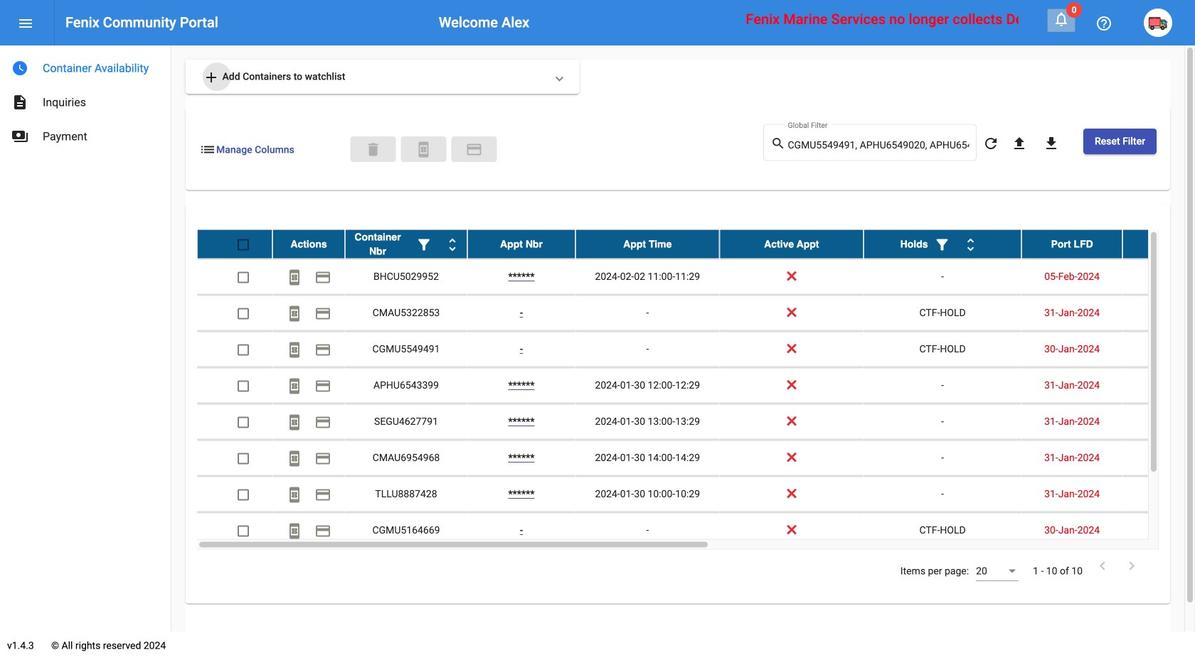 Task type: vqa. For each thing, say whether or not it's contained in the screenshot.
the top TMF-
no



Task type: locate. For each thing, give the bounding box(es) containing it.
4 column header from the left
[[575, 230, 720, 259]]

no color image
[[1053, 11, 1070, 28], [1095, 15, 1113, 32], [11, 128, 28, 145], [199, 141, 216, 158], [415, 141, 432, 158], [444, 236, 461, 253], [314, 269, 331, 286], [286, 305, 303, 322], [314, 378, 331, 395], [314, 414, 331, 431], [286, 451, 303, 468], [314, 451, 331, 468], [1094, 558, 1111, 575]]

2 cell from the top
[[1123, 296, 1195, 331]]

delete image
[[365, 141, 382, 158]]

cell
[[1123, 259, 1195, 295], [1123, 296, 1195, 331], [1123, 332, 1195, 367], [1123, 368, 1195, 404], [1123, 404, 1195, 440], [1123, 441, 1195, 476], [1123, 477, 1195, 513], [1123, 513, 1195, 549]]

4 row from the top
[[197, 332, 1195, 368]]

row
[[197, 230, 1195, 259], [197, 259, 1195, 296], [197, 296, 1195, 332], [197, 332, 1195, 368], [197, 368, 1195, 404], [197, 404, 1195, 441], [197, 441, 1195, 477], [197, 477, 1195, 513], [197, 513, 1195, 550]]

7 row from the top
[[197, 441, 1195, 477]]

8 cell from the top
[[1123, 513, 1195, 549]]

7 column header from the left
[[1022, 230, 1123, 259]]

grid
[[197, 230, 1195, 550]]

3 column header from the left
[[467, 230, 575, 259]]

column header
[[272, 230, 345, 259], [345, 230, 467, 259], [467, 230, 575, 259], [575, 230, 720, 259], [720, 230, 864, 259], [864, 230, 1022, 259], [1022, 230, 1123, 259], [1123, 230, 1195, 259]]

navigation
[[0, 46, 171, 154]]

6 cell from the top
[[1123, 441, 1195, 476]]

1 column header from the left
[[272, 230, 345, 259]]

2 column header from the left
[[345, 230, 467, 259]]

1 row from the top
[[197, 230, 1195, 259]]

5 column header from the left
[[720, 230, 864, 259]]

4 cell from the top
[[1123, 368, 1195, 404]]

no color image
[[17, 15, 34, 32], [11, 60, 28, 77], [203, 69, 220, 86], [11, 94, 28, 111], [982, 135, 999, 152], [1011, 135, 1028, 152], [1043, 135, 1060, 152], [771, 136, 788, 153], [466, 141, 483, 158], [415, 236, 432, 253], [934, 236, 951, 253], [962, 236, 979, 253], [286, 269, 303, 286], [314, 305, 331, 322], [286, 342, 303, 359], [314, 342, 331, 359], [286, 378, 303, 395], [286, 414, 303, 431], [286, 487, 303, 504], [314, 487, 331, 504], [286, 523, 303, 540], [314, 523, 331, 540], [1123, 558, 1140, 575]]



Task type: describe. For each thing, give the bounding box(es) containing it.
5 row from the top
[[197, 368, 1195, 404]]

8 row from the top
[[197, 477, 1195, 513]]

3 row from the top
[[197, 296, 1195, 332]]

6 column header from the left
[[864, 230, 1022, 259]]

3 cell from the top
[[1123, 332, 1195, 367]]

8 column header from the left
[[1123, 230, 1195, 259]]

7 cell from the top
[[1123, 477, 1195, 513]]

2 row from the top
[[197, 259, 1195, 296]]

6 row from the top
[[197, 404, 1195, 441]]

1 cell from the top
[[1123, 259, 1195, 295]]

5 cell from the top
[[1123, 404, 1195, 440]]

Global Watchlist Filter field
[[788, 140, 969, 151]]

9 row from the top
[[197, 513, 1195, 550]]



